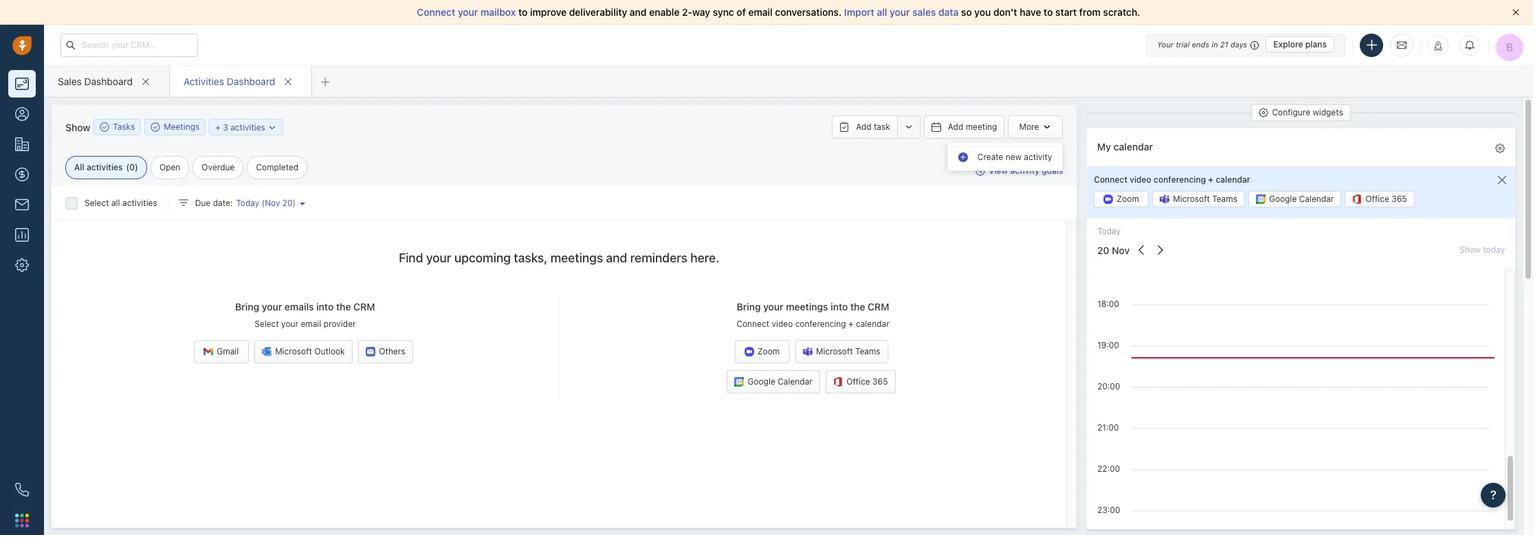 Task type: vqa. For each thing, say whether or not it's contained in the screenshot.
'Add' corresponding to Add deal
no



Task type: describe. For each thing, give the bounding box(es) containing it.
+ 3 activities button
[[209, 119, 283, 135]]

conferencing inside bring your meetings into the crm connect video conferencing + calendar
[[795, 319, 846, 329]]

21
[[1220, 40, 1228, 49]]

1 horizontal spatial 20
[[1097, 245, 1109, 256]]

1 horizontal spatial office 365
[[1366, 194, 1407, 204]]

2 to from the left
[[1044, 6, 1053, 18]]

0 vertical spatial all
[[877, 6, 887, 18]]

more button
[[1008, 116, 1063, 139]]

microsoft outlook
[[275, 347, 345, 357]]

tasks,
[[514, 251, 547, 265]]

task
[[874, 122, 890, 132]]

gmail
[[217, 347, 239, 357]]

the for emails
[[336, 301, 351, 313]]

your for find your upcoming tasks, meetings and reminders here.
[[426, 251, 451, 265]]

0 horizontal spatial nov
[[265, 198, 280, 208]]

activities for 3
[[230, 122, 265, 132]]

sync
[[713, 6, 734, 18]]

completed
[[256, 162, 299, 173]]

today for today
[[1097, 226, 1121, 237]]

phone element
[[8, 476, 36, 504]]

) for today ( nov 20 )
[[293, 198, 296, 208]]

bring for bring your meetings into the crm
[[737, 301, 761, 313]]

0 horizontal spatial (
[[126, 162, 129, 173]]

meetings inside bring your meetings into the crm connect video conferencing + calendar
[[786, 301, 828, 313]]

add task
[[856, 122, 890, 132]]

view activity goals
[[989, 166, 1063, 176]]

select inside bring your emails into the crm select your email provider
[[254, 319, 279, 329]]

1 horizontal spatial email
[[748, 6, 773, 18]]

calendar for microsoft teams button related to right zoom button
[[1299, 194, 1334, 204]]

microsoft for bring your emails into the crm
[[275, 347, 312, 357]]

ends
[[1192, 40, 1210, 49]]

meetings
[[164, 122, 200, 132]]

1 vertical spatial activities
[[87, 162, 123, 173]]

in
[[1212, 40, 1218, 49]]

due date:
[[195, 198, 233, 208]]

office for the bottommost zoom button
[[847, 377, 870, 387]]

0 horizontal spatial meetings
[[551, 251, 603, 265]]

so
[[961, 6, 972, 18]]

select all activities
[[85, 198, 157, 208]]

bring your emails into the crm select your email provider
[[235, 301, 375, 329]]

add for add meeting
[[948, 122, 963, 132]]

upcoming
[[454, 251, 511, 265]]

office for right zoom button
[[1366, 194, 1389, 204]]

2 horizontal spatial microsoft
[[1173, 194, 1210, 204]]

configure widgets button
[[1252, 105, 1351, 121]]

1 vertical spatial zoom button
[[735, 341, 790, 364]]

calendar for microsoft teams button related to the bottommost zoom button
[[778, 377, 813, 387]]

due
[[195, 198, 211, 208]]

my
[[1097, 141, 1111, 152]]

0
[[129, 162, 135, 173]]

0 vertical spatial select
[[85, 198, 109, 208]]

0 horizontal spatial all
[[111, 198, 120, 208]]

into for emails
[[316, 301, 334, 313]]

activities
[[184, 75, 224, 87]]

more
[[1019, 122, 1039, 132]]

0 horizontal spatial teams
[[855, 347, 881, 357]]

create new activity
[[978, 152, 1052, 162]]

+ 3 activities
[[215, 122, 265, 132]]

from
[[1079, 6, 1101, 18]]

trial
[[1176, 40, 1190, 49]]

show
[[65, 121, 90, 133]]

overdue
[[202, 162, 235, 173]]

outlook
[[314, 347, 345, 357]]

office 365 button for google calendar button related to microsoft teams button related to the bottommost zoom button
[[826, 371, 896, 394]]

add task button
[[832, 116, 897, 139]]

activities dashboard
[[184, 75, 275, 87]]

provider
[[324, 319, 356, 329]]

22:00
[[1097, 464, 1120, 474]]

open
[[159, 162, 180, 173]]

your
[[1157, 40, 1174, 49]]

0 vertical spatial teams
[[1212, 194, 1238, 204]]

what's new image
[[1434, 41, 1443, 51]]

down image
[[268, 123, 277, 132]]

plans
[[1306, 39, 1327, 50]]

all activities ( 0 )
[[74, 162, 138, 173]]

my calendar
[[1097, 141, 1153, 152]]

connect your mailbox link
[[417, 6, 518, 18]]

0 vertical spatial calendar
[[1114, 141, 1153, 152]]

your for bring your emails into the crm select your email provider
[[262, 301, 282, 313]]

connect video conferencing + calendar
[[1094, 174, 1250, 185]]

calendar inside bring your meetings into the crm connect video conferencing + calendar
[[856, 319, 890, 329]]

18:00
[[1097, 299, 1119, 309]]

+ inside button
[[215, 122, 221, 132]]

tasks
[[113, 122, 135, 132]]

bring your meetings into the crm connect video conferencing + calendar
[[737, 301, 890, 329]]

days
[[1231, 40, 1247, 49]]

configure
[[1272, 107, 1311, 118]]

2-
[[682, 6, 692, 18]]

+ inside bring your meetings into the crm connect video conferencing + calendar
[[848, 319, 854, 329]]

way
[[692, 6, 710, 18]]

your for bring your meetings into the crm connect video conferencing + calendar
[[763, 301, 784, 313]]

emails
[[285, 301, 314, 313]]

microsoft teams button for right zoom button
[[1152, 191, 1245, 208]]

1 horizontal spatial video
[[1130, 174, 1152, 185]]

1 to from the left
[[518, 6, 528, 18]]

data
[[939, 6, 959, 18]]

deliverability
[[569, 6, 627, 18]]

view activity goals link
[[976, 165, 1063, 177]]

1 vertical spatial and
[[606, 251, 627, 265]]

find
[[399, 251, 423, 265]]

20 nov
[[1097, 245, 1130, 256]]

have
[[1020, 6, 1041, 18]]

bring for bring your emails into the crm
[[235, 301, 259, 313]]

crm for bring your meetings into the crm
[[868, 301, 889, 313]]

+ 3 activities link
[[215, 121, 277, 134]]

find your upcoming tasks, meetings and reminders here.
[[399, 251, 719, 265]]

20:00
[[1097, 381, 1120, 392]]

1 horizontal spatial zoom button
[[1094, 191, 1149, 208]]

3
[[223, 122, 228, 132]]

dashboard for sales dashboard
[[84, 75, 133, 87]]

23:00
[[1097, 505, 1120, 515]]

connect inside bring your meetings into the crm connect video conferencing + calendar
[[737, 319, 769, 329]]

connect for connect video conferencing + calendar
[[1094, 174, 1128, 185]]



Task type: locate. For each thing, give the bounding box(es) containing it.
your for connect your mailbox to improve deliverability and enable 2-way sync of email conversations. import all your sales data so you don't have to start from scratch.
[[458, 6, 478, 18]]

1 horizontal spatial calendar
[[1299, 194, 1334, 204]]

0 horizontal spatial office
[[847, 377, 870, 387]]

( down completed
[[262, 198, 265, 208]]

1 horizontal spatial connect
[[737, 319, 769, 329]]

0 horizontal spatial google calendar
[[748, 377, 813, 387]]

all right import
[[877, 6, 887, 18]]

activities right all
[[87, 162, 123, 173]]

0 horizontal spatial connect
[[417, 6, 455, 18]]

explore
[[1273, 39, 1303, 50]]

1 vertical spatial activity
[[1010, 166, 1040, 176]]

date:
[[213, 198, 233, 208]]

activity down create new activity
[[1010, 166, 1040, 176]]

1 vertical spatial teams
[[855, 347, 881, 357]]

1 horizontal spatial nov
[[1112, 245, 1130, 256]]

more button
[[1008, 116, 1063, 139]]

activities down 0 at the top
[[122, 198, 157, 208]]

0 horizontal spatial calendar
[[856, 319, 890, 329]]

don't
[[994, 6, 1017, 18]]

bring inside bring your emails into the crm select your email provider
[[235, 301, 259, 313]]

2 dashboard from the left
[[227, 75, 275, 87]]

widgets
[[1313, 107, 1343, 118]]

1 vertical spatial conferencing
[[795, 319, 846, 329]]

1 vertical spatial select
[[254, 319, 279, 329]]

google calendar
[[1269, 194, 1334, 204], [748, 377, 813, 387]]

microsoft down connect video conferencing + calendar
[[1173, 194, 1210, 204]]

20
[[282, 198, 293, 208], [1097, 245, 1109, 256]]

activity up view activity goals
[[1024, 152, 1052, 162]]

microsoft teams button down bring your meetings into the crm connect video conferencing + calendar
[[795, 341, 888, 364]]

0 horizontal spatial the
[[336, 301, 351, 313]]

your trial ends in 21 days
[[1157, 40, 1247, 49]]

0 vertical spatial )
[[135, 162, 138, 173]]

google for google calendar button corresponding to microsoft teams button related to right zoom button
[[1269, 194, 1297, 204]]

+
[[215, 122, 221, 132], [1208, 174, 1214, 185], [848, 319, 854, 329]]

1 horizontal spatial calendar
[[1114, 141, 1153, 152]]

activities right 3
[[230, 122, 265, 132]]

)
[[135, 162, 138, 173], [293, 198, 296, 208]]

dashboard for activities dashboard
[[227, 75, 275, 87]]

2 horizontal spatial connect
[[1094, 174, 1128, 185]]

meetings
[[551, 251, 603, 265], [786, 301, 828, 313]]

new
[[1006, 152, 1022, 162]]

into for meetings
[[831, 301, 848, 313]]

add
[[856, 122, 872, 132], [948, 122, 963, 132]]

add inside add task button
[[856, 122, 872, 132]]

of
[[737, 6, 746, 18]]

) left open
[[135, 162, 138, 173]]

and left the reminders
[[606, 251, 627, 265]]

close image
[[1513, 9, 1519, 16]]

gmail button
[[194, 341, 249, 364]]

teams
[[1212, 194, 1238, 204], [855, 347, 881, 357]]

create
[[978, 152, 1003, 162]]

1 dashboard from the left
[[84, 75, 133, 87]]

0 horizontal spatial zoom
[[758, 347, 780, 357]]

2 vertical spatial +
[[848, 319, 854, 329]]

crm for bring your emails into the crm
[[354, 301, 375, 313]]

1 horizontal spatial add
[[948, 122, 963, 132]]

google for google calendar button related to microsoft teams button related to the bottommost zoom button
[[748, 377, 775, 387]]

select down all activities ( 0 )
[[85, 198, 109, 208]]

zoom button up 20 nov
[[1094, 191, 1149, 208]]

google calendar for the bottommost zoom button
[[748, 377, 813, 387]]

1 add from the left
[[856, 122, 872, 132]]

1 vertical spatial calendar
[[778, 377, 813, 387]]

you
[[975, 6, 991, 18]]

365 for right zoom button
[[1392, 194, 1407, 204]]

add left meeting
[[948, 122, 963, 132]]

2 vertical spatial activities
[[122, 198, 157, 208]]

1 horizontal spatial office 365 button
[[1345, 191, 1415, 208]]

) for all activities ( 0 )
[[135, 162, 138, 173]]

0 horizontal spatial microsoft teams
[[816, 347, 881, 357]]

1 horizontal spatial to
[[1044, 6, 1053, 18]]

microsoft teams for google calendar button corresponding to microsoft teams button related to right zoom button
[[1173, 194, 1238, 204]]

0 vertical spatial connect
[[417, 6, 455, 18]]

1 horizontal spatial the
[[851, 301, 865, 313]]

teams down connect video conferencing + calendar
[[1212, 194, 1238, 204]]

zoom down connect video conferencing + calendar
[[1117, 194, 1139, 204]]

zoom for the bottommost zoom button
[[758, 347, 780, 357]]

0 horizontal spatial office 365 button
[[826, 371, 896, 394]]

bring inside bring your meetings into the crm connect video conferencing + calendar
[[737, 301, 761, 313]]

sales
[[58, 75, 82, 87]]

0 vertical spatial meetings
[[551, 251, 603, 265]]

crm
[[354, 301, 375, 313], [868, 301, 889, 313]]

) down completed
[[293, 198, 296, 208]]

nov down completed
[[265, 198, 280, 208]]

0 horizontal spatial calendar
[[778, 377, 813, 387]]

mailbox
[[481, 6, 516, 18]]

email
[[748, 6, 773, 18], [301, 319, 321, 329]]

19:00
[[1097, 340, 1119, 350]]

today right date:
[[236, 198, 259, 208]]

add for add task
[[856, 122, 872, 132]]

1 vertical spatial nov
[[1112, 245, 1130, 256]]

( up select all activities
[[126, 162, 129, 173]]

conversations.
[[775, 6, 842, 18]]

0 vertical spatial google calendar button
[[1249, 191, 1342, 208]]

Search your CRM... text field
[[61, 33, 198, 57]]

dashboard right sales
[[84, 75, 133, 87]]

1 the from the left
[[336, 301, 351, 313]]

explore plans
[[1273, 39, 1327, 50]]

1 horizontal spatial google calendar button
[[1249, 191, 1342, 208]]

0 vertical spatial (
[[126, 162, 129, 173]]

1 crm from the left
[[354, 301, 375, 313]]

office 365 button
[[1345, 191, 1415, 208], [826, 371, 896, 394]]

2 add from the left
[[948, 122, 963, 132]]

0 vertical spatial email
[[748, 6, 773, 18]]

1 horizontal spatial zoom
[[1117, 194, 1139, 204]]

import all your sales data link
[[844, 6, 961, 18]]

to right mailbox
[[518, 6, 528, 18]]

google calendar button for microsoft teams button related to right zoom button
[[1249, 191, 1342, 208]]

calendar
[[1114, 141, 1153, 152], [1216, 174, 1250, 185], [856, 319, 890, 329]]

others button
[[358, 341, 413, 364]]

0 vertical spatial microsoft teams
[[1173, 194, 1238, 204]]

1 vertical spatial google calendar button
[[727, 371, 820, 394]]

2 bring from the left
[[737, 301, 761, 313]]

into inside bring your meetings into the crm connect video conferencing + calendar
[[831, 301, 848, 313]]

and
[[630, 6, 647, 18], [606, 251, 627, 265]]

microsoft teams down bring your meetings into the crm connect video conferencing + calendar
[[816, 347, 881, 357]]

add meeting button
[[924, 116, 1005, 139]]

0 vertical spatial conferencing
[[1154, 174, 1206, 185]]

0 vertical spatial 20
[[282, 198, 293, 208]]

activities for all
[[122, 198, 157, 208]]

1 vertical spatial office 365 button
[[826, 371, 896, 394]]

sales dashboard
[[58, 75, 133, 87]]

20 down completed
[[282, 198, 293, 208]]

1 horizontal spatial into
[[831, 301, 848, 313]]

the inside bring your emails into the crm select your email provider
[[336, 301, 351, 313]]

0 vertical spatial office
[[1366, 194, 1389, 204]]

0 vertical spatial calendar
[[1299, 194, 1334, 204]]

0 horizontal spatial microsoft teams button
[[795, 341, 888, 364]]

office 365 button for google calendar button corresponding to microsoft teams button related to right zoom button
[[1345, 191, 1415, 208]]

select up 'microsoft outlook' button
[[254, 319, 279, 329]]

activities
[[230, 122, 265, 132], [87, 162, 123, 173], [122, 198, 157, 208]]

add meeting
[[948, 122, 997, 132]]

video inside bring your meetings into the crm connect video conferencing + calendar
[[772, 319, 793, 329]]

1 vertical spatial zoom
[[758, 347, 780, 357]]

1 horizontal spatial microsoft
[[816, 347, 853, 357]]

improve
[[530, 6, 567, 18]]

0 vertical spatial google calendar
[[1269, 194, 1334, 204]]

0 vertical spatial +
[[215, 122, 221, 132]]

connect your mailbox to improve deliverability and enable 2-way sync of email conversations. import all your sales data so you don't have to start from scratch.
[[417, 6, 1140, 18]]

1 horizontal spatial google calendar
[[1269, 194, 1334, 204]]

explore plans link
[[1266, 36, 1335, 53]]

office
[[1366, 194, 1389, 204], [847, 377, 870, 387]]

activity inside view activity goals link
[[1010, 166, 1040, 176]]

21:00
[[1097, 423, 1119, 433]]

all
[[877, 6, 887, 18], [111, 198, 120, 208]]

zoom button down bring your meetings into the crm connect video conferencing + calendar
[[735, 341, 790, 364]]

email right of
[[748, 6, 773, 18]]

2 the from the left
[[851, 301, 865, 313]]

0 vertical spatial activities
[[230, 122, 265, 132]]

1 vertical spatial 365
[[873, 377, 888, 387]]

0 horizontal spatial and
[[606, 251, 627, 265]]

email down emails
[[301, 319, 321, 329]]

0 horizontal spatial )
[[135, 162, 138, 173]]

microsoft teams
[[1173, 194, 1238, 204], [816, 347, 881, 357]]

zoom for right zoom button
[[1117, 194, 1139, 204]]

your inside bring your meetings into the crm connect video conferencing + calendar
[[763, 301, 784, 313]]

0 horizontal spatial today
[[236, 198, 259, 208]]

nov up "18:00"
[[1112, 245, 1130, 256]]

google calendar button for microsoft teams button related to the bottommost zoom button
[[727, 371, 820, 394]]

send email image
[[1397, 39, 1407, 51]]

0 horizontal spatial office 365
[[847, 377, 888, 387]]

freshworks switcher image
[[15, 514, 29, 528]]

the for meetings
[[851, 301, 865, 313]]

into inside bring your emails into the crm select your email provider
[[316, 301, 334, 313]]

select
[[85, 198, 109, 208], [254, 319, 279, 329]]

and left enable
[[630, 6, 647, 18]]

0 horizontal spatial video
[[772, 319, 793, 329]]

the inside bring your meetings into the crm connect video conferencing + calendar
[[851, 301, 865, 313]]

1 vertical spatial email
[[301, 319, 321, 329]]

0 horizontal spatial email
[[301, 319, 321, 329]]

dashboard up + 3 activities button
[[227, 75, 275, 87]]

1 horizontal spatial teams
[[1212, 194, 1238, 204]]

zoom button
[[1094, 191, 1149, 208], [735, 341, 790, 364]]

365 for the bottommost zoom button
[[873, 377, 888, 387]]

1 bring from the left
[[235, 301, 259, 313]]

crm inside bring your meetings into the crm connect video conferencing + calendar
[[868, 301, 889, 313]]

0 horizontal spatial into
[[316, 301, 334, 313]]

20 up "18:00"
[[1097, 245, 1109, 256]]

today
[[236, 198, 259, 208], [1097, 226, 1121, 237]]

1 horizontal spatial google
[[1269, 194, 1297, 204]]

1 vertical spatial office
[[847, 377, 870, 387]]

1 vertical spatial +
[[1208, 174, 1214, 185]]

google
[[1269, 194, 1297, 204], [748, 377, 775, 387]]

1 vertical spatial (
[[262, 198, 265, 208]]

0 horizontal spatial 20
[[282, 198, 293, 208]]

2 into from the left
[[831, 301, 848, 313]]

crm inside bring your emails into the crm select your email provider
[[354, 301, 375, 313]]

0 vertical spatial and
[[630, 6, 647, 18]]

into
[[316, 301, 334, 313], [831, 301, 848, 313]]

goals
[[1042, 166, 1063, 176]]

microsoft teams button for the bottommost zoom button
[[795, 341, 888, 364]]

0 vertical spatial nov
[[265, 198, 280, 208]]

1 vertical spatial connect
[[1094, 174, 1128, 185]]

1 horizontal spatial +
[[848, 319, 854, 329]]

0 horizontal spatial crm
[[354, 301, 375, 313]]

1 vertical spatial all
[[111, 198, 120, 208]]

1 vertical spatial microsoft teams button
[[795, 341, 888, 364]]

all
[[74, 162, 84, 173]]

1 horizontal spatial meetings
[[786, 301, 828, 313]]

1 vertical spatial calendar
[[1216, 174, 1250, 185]]

email inside bring your emails into the crm select your email provider
[[301, 319, 321, 329]]

2 crm from the left
[[868, 301, 889, 313]]

0 horizontal spatial conferencing
[[795, 319, 846, 329]]

connect for connect your mailbox to improve deliverability and enable 2-way sync of email conversations. import all your sales data so you don't have to start from scratch.
[[417, 6, 455, 18]]

1 vertical spatial video
[[772, 319, 793, 329]]

0 vertical spatial activity
[[1024, 152, 1052, 162]]

0 horizontal spatial zoom button
[[735, 341, 790, 364]]

1 horizontal spatial microsoft teams
[[1173, 194, 1238, 204]]

sales
[[913, 6, 936, 18]]

here.
[[690, 251, 719, 265]]

add inside add meeting button
[[948, 122, 963, 132]]

1 horizontal spatial all
[[877, 6, 887, 18]]

all down all activities ( 0 )
[[111, 198, 120, 208]]

1 horizontal spatial )
[[293, 198, 296, 208]]

1 vertical spatial office 365
[[847, 377, 888, 387]]

view
[[989, 166, 1008, 176]]

1 vertical spatial google
[[748, 377, 775, 387]]

0 vertical spatial microsoft teams button
[[1152, 191, 1245, 208]]

microsoft teams for google calendar button related to microsoft teams button related to the bottommost zoom button
[[816, 347, 881, 357]]

1 horizontal spatial (
[[262, 198, 265, 208]]

microsoft outlook button
[[254, 341, 352, 364]]

the
[[336, 301, 351, 313], [851, 301, 865, 313]]

2 vertical spatial calendar
[[856, 319, 890, 329]]

0 vertical spatial zoom
[[1117, 194, 1139, 204]]

zoom
[[1117, 194, 1139, 204], [758, 347, 780, 357]]

0 horizontal spatial select
[[85, 198, 109, 208]]

enable
[[649, 6, 680, 18]]

365
[[1392, 194, 1407, 204], [873, 377, 888, 387]]

start
[[1056, 6, 1077, 18]]

1 horizontal spatial today
[[1097, 226, 1121, 237]]

google calendar for right zoom button
[[1269, 194, 1334, 204]]

phone image
[[15, 483, 29, 497]]

your
[[458, 6, 478, 18], [890, 6, 910, 18], [426, 251, 451, 265], [262, 301, 282, 313], [763, 301, 784, 313], [281, 319, 298, 329]]

today ( nov 20 )
[[236, 198, 296, 208]]

today up 20 nov
[[1097, 226, 1121, 237]]

others
[[379, 347, 405, 357]]

microsoft down bring your meetings into the crm connect video conferencing + calendar
[[816, 347, 853, 357]]

reminders
[[630, 251, 687, 265]]

activities inside button
[[230, 122, 265, 132]]

0 horizontal spatial google calendar button
[[727, 371, 820, 394]]

zoom down bring your meetings into the crm connect video conferencing + calendar
[[758, 347, 780, 357]]

scratch.
[[1103, 6, 1140, 18]]

meeting
[[966, 122, 997, 132]]

0 horizontal spatial 365
[[873, 377, 888, 387]]

import
[[844, 6, 874, 18]]

1 horizontal spatial conferencing
[[1154, 174, 1206, 185]]

microsoft for bring your meetings into the crm
[[816, 347, 853, 357]]

microsoft
[[1173, 194, 1210, 204], [275, 347, 312, 357], [816, 347, 853, 357]]

connect
[[417, 6, 455, 18], [1094, 174, 1128, 185], [737, 319, 769, 329]]

today for today ( nov 20 )
[[236, 198, 259, 208]]

microsoft inside button
[[275, 347, 312, 357]]

2 vertical spatial connect
[[737, 319, 769, 329]]

1 vertical spatial 20
[[1097, 245, 1109, 256]]

microsoft teams button down connect video conferencing + calendar
[[1152, 191, 1245, 208]]

to left the start
[[1044, 6, 1053, 18]]

microsoft left outlook
[[275, 347, 312, 357]]

microsoft teams down connect video conferencing + calendar
[[1173, 194, 1238, 204]]

teams down bring your meetings into the crm connect video conferencing + calendar
[[855, 347, 881, 357]]

add left task
[[856, 122, 872, 132]]

1 into from the left
[[316, 301, 334, 313]]



